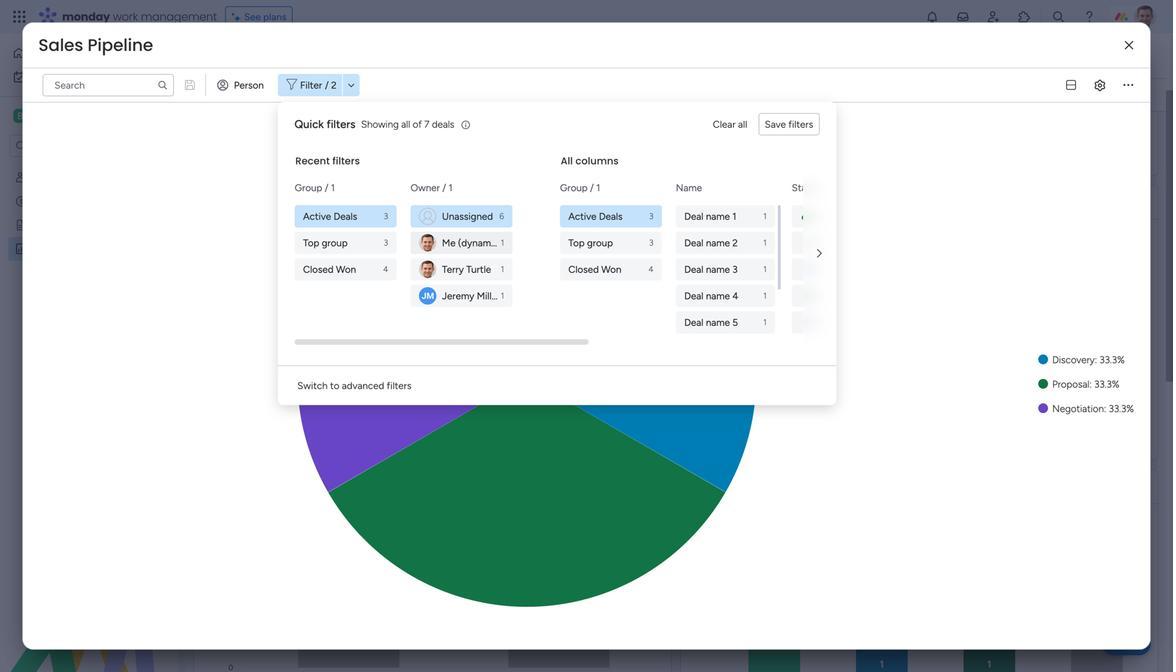 Task type: locate. For each thing, give the bounding box(es) containing it.
group down all columns
[[560, 182, 588, 194]]

1 vertical spatial proposal
[[1053, 379, 1090, 390]]

1 horizontal spatial group
[[587, 237, 613, 249]]

1 vertical spatial terry turtle image
[[419, 261, 436, 278]]

showing
[[361, 118, 399, 130]]

1 horizontal spatial filter
[[670, 89, 692, 101]]

home
[[31, 47, 57, 59]]

2 terry turtle image from the top
[[419, 261, 436, 278]]

1 vertical spatial discovery
[[1053, 354, 1095, 366]]

me
[[442, 237, 456, 249]]

3 name from the top
[[706, 264, 730, 276]]

sales pipeline
[[38, 34, 153, 57]]

/ down recent filters
[[325, 182, 328, 194]]

closed for recent
[[303, 264, 333, 276]]

filter dashboard by text search field down home link
[[43, 74, 174, 96]]

None search field
[[417, 84, 544, 106]]

4 left terry
[[383, 264, 388, 274]]

negotiation
[[815, 317, 867, 329], [1053, 403, 1104, 415]]

proposal inside stage group
[[815, 290, 853, 302]]

deal down name
[[684, 211, 704, 222]]

deals inside field
[[218, 478, 254, 496]]

0 horizontal spatial won
[[336, 264, 356, 276]]

all left columns
[[561, 154, 573, 168]]

search image
[[157, 80, 168, 91], [527, 89, 538, 101]]

deal for deal name 3
[[684, 264, 704, 276]]

add widget
[[227, 89, 278, 101]]

name
[[676, 182, 702, 194]]

0 horizontal spatial search image
[[157, 80, 168, 91]]

1 active deals from the left
[[303, 211, 357, 222]]

1 vertical spatial 33.3%
[[1095, 379, 1120, 390]]

deals down columns
[[599, 211, 623, 222]]

0 horizontal spatial closed
[[303, 264, 333, 276]]

2 horizontal spatial 4
[[732, 290, 739, 302]]

33.3%
[[1100, 354, 1125, 366], [1095, 379, 1120, 390], [1109, 403, 1134, 415]]

based
[[796, 478, 836, 496]]

monday
[[62, 9, 110, 24]]

filters right "recent"
[[332, 154, 360, 168]]

4 left deal name 3
[[648, 264, 654, 274]]

active deals for columns
[[568, 211, 623, 222]]

1 vertical spatial work
[[48, 71, 69, 83]]

person left filter popup button
[[604, 89, 634, 101]]

0 horizontal spatial filter
[[300, 79, 322, 91]]

plans
[[263, 11, 286, 23]]

2 group / 1 from the left
[[560, 182, 600, 194]]

filter inside popup button
[[670, 89, 692, 101]]

0 vertical spatial all
[[561, 154, 573, 168]]

group / 1 down "recent"
[[295, 182, 335, 194]]

person inside sales dashboard banner
[[604, 89, 634, 101]]

active down "recent"
[[303, 211, 331, 222]]

2 name from the top
[[706, 237, 730, 249]]

1 horizontal spatial group / 1
[[560, 182, 600, 194]]

deal down deal name 3
[[684, 290, 704, 302]]

1 horizontal spatial group / 1 group
[[560, 205, 665, 281]]

deal left the progress
[[705, 478, 734, 496]]

group / 1 group
[[295, 205, 399, 281], [560, 205, 665, 281]]

name for 4
[[706, 290, 730, 302]]

unassigned
[[442, 211, 493, 222]]

filter dashboard by text search field up "deals"
[[417, 84, 544, 106]]

closed won for filters
[[303, 264, 356, 276]]

Sales Dashboard field
[[207, 40, 400, 71]]

deal inside field
[[705, 478, 734, 496]]

1 vertical spatial all
[[815, 211, 826, 222]]

2 horizontal spatial :
[[1104, 403, 1107, 415]]

0 horizontal spatial person button
[[212, 74, 272, 96]]

of
[[413, 118, 422, 130]]

/ right owner
[[442, 182, 446, 194]]

filter down 'sales dashboard'
[[300, 79, 322, 91]]

1 group / 1 group from the left
[[295, 205, 399, 281]]

1 closed from the left
[[303, 264, 333, 276]]

2 vertical spatial :
[[1104, 403, 1107, 415]]

0 horizontal spatial active
[[303, 211, 331, 222]]

0 horizontal spatial work
[[48, 71, 69, 83]]

0 vertical spatial by
[[808, 193, 824, 211]]

work inside 'option'
[[48, 71, 69, 83]]

1 horizontal spatial top
[[568, 237, 585, 249]]

name up the deal name 5 on the top right
[[706, 290, 730, 302]]

2 active from the left
[[568, 211, 596, 222]]

all right 'clear'
[[738, 118, 748, 130]]

lottie animation element
[[0, 532, 178, 673]]

0 vertical spatial 33.3%
[[1100, 354, 1125, 366]]

0 horizontal spatial proposal
[[815, 290, 853, 302]]

filter for filter / 2
[[300, 79, 322, 91]]

work up pipeline
[[113, 9, 138, 24]]

negotiation for negotiation : 33.3%
[[1053, 403, 1104, 415]]

arrow down image
[[343, 77, 360, 94]]

0 vertical spatial negotiation
[[815, 317, 867, 329]]

Actual Revenue by Month (Deals won) field
[[701, 193, 953, 211]]

1 closed won from the left
[[303, 264, 356, 276]]

name for 5
[[706, 317, 730, 329]]

proposal down 'new'
[[815, 290, 853, 302]]

1 horizontal spatial proposal
[[1053, 379, 1090, 390]]

filters for recent
[[332, 154, 360, 168]]

terry turtle image for me (dynamic)
[[419, 234, 436, 252]]

terry turtle image left terry
[[419, 261, 436, 278]]

33.3% up 'negotiation : 33.3%'
[[1095, 379, 1120, 390]]

work right my
[[48, 71, 69, 83]]

group / 1 down all columns
[[560, 182, 600, 194]]

/ for 'group / 1' group associated with all columns
[[590, 182, 594, 194]]

33.3% for proposal : 33.3%
[[1095, 379, 1120, 390]]

dapulse x slim image
[[1125, 40, 1134, 50]]

0 horizontal spatial group
[[295, 182, 322, 194]]

: up proposal : 33.3%
[[1095, 354, 1097, 366]]

2 horizontal spatial deals
[[599, 211, 623, 222]]

1 terry turtle image from the top
[[419, 234, 436, 252]]

discovery inside stage group
[[815, 264, 858, 276]]

all left of
[[401, 118, 410, 130]]

terry turtle image left me
[[419, 234, 436, 252]]

deal name 4
[[684, 290, 739, 302]]

person button down 'sales dashboard'
[[212, 74, 272, 96]]

33.3% for discovery : 33.3%
[[1100, 354, 1125, 366]]

1 horizontal spatial all
[[738, 118, 748, 130]]

see plans button
[[225, 6, 293, 27]]

invite members image
[[987, 10, 1001, 24]]

option
[[0, 165, 178, 168]]

0 horizontal spatial 2
[[331, 79, 337, 91]]

name for 2
[[706, 237, 730, 249]]

all inside quick filters showing all of 7 deals
[[401, 118, 410, 130]]

active deals for filters
[[303, 211, 357, 222]]

switch to advanced filters button
[[292, 375, 417, 397]]

public board image
[[15, 219, 28, 232]]

filters right the advanced
[[387, 380, 412, 392]]

1 vertical spatial negotiation
[[1053, 403, 1104, 415]]

active deals down recent filters
[[303, 211, 357, 222]]

all
[[401, 118, 410, 130], [738, 118, 748, 130]]

group / 1 for all
[[560, 182, 600, 194]]

deal for deal name 2
[[684, 237, 704, 249]]

1 horizontal spatial group
[[560, 182, 588, 194]]

my
[[32, 71, 46, 83]]

1 vertical spatial :
[[1090, 379, 1092, 390]]

proposal
[[815, 290, 853, 302], [1053, 379, 1090, 390]]

0 horizontal spatial :
[[1090, 379, 1092, 390]]

4 name from the top
[[706, 290, 730, 302]]

won
[[336, 264, 356, 276], [601, 264, 621, 276]]

/
[[325, 79, 329, 91], [325, 182, 328, 194], [442, 182, 446, 194], [590, 182, 594, 194]]

by left rep
[[304, 478, 320, 496]]

switch to advanced filters
[[297, 380, 412, 392]]

sales for sales pipeline
[[38, 34, 83, 57]]

new
[[815, 237, 835, 249]]

0 horizontal spatial 4
[[383, 264, 388, 274]]

: down proposal : 33.3%
[[1104, 403, 1107, 415]]

group down "recent"
[[295, 182, 322, 194]]

terry turtle image
[[419, 234, 436, 252], [419, 261, 436, 278]]

1 horizontal spatial 4
[[648, 264, 654, 274]]

0 vertical spatial work
[[113, 9, 138, 24]]

0 horizontal spatial group / 1
[[295, 182, 335, 194]]

filters for save
[[789, 118, 814, 130]]

1 won from the left
[[336, 264, 356, 276]]

4 inside name group
[[732, 290, 739, 302]]

switch
[[297, 380, 328, 392]]

/ left arrow down icon
[[325, 79, 329, 91]]

deal down "deal name 4"
[[684, 317, 704, 329]]

33.3% down proposal : 33.3%
[[1109, 403, 1134, 415]]

0 vertical spatial 2
[[331, 79, 337, 91]]

group
[[322, 237, 348, 249], [587, 237, 613, 249]]

1 horizontal spatial deals
[[333, 211, 357, 222]]

deal down 'deal name 2'
[[684, 264, 704, 276]]

1 vertical spatial 2
[[732, 237, 738, 249]]

0 horizontal spatial by
[[304, 478, 320, 496]]

2 group / 1 group from the left
[[560, 205, 665, 281]]

5 name from the top
[[706, 317, 730, 329]]

active down all columns
[[568, 211, 596, 222]]

by inside field
[[808, 193, 824, 211]]

sales
[[38, 34, 83, 57], [210, 40, 269, 71]]

1 horizontal spatial active deals
[[568, 211, 623, 222]]

filters
[[327, 118, 356, 131], [789, 118, 814, 130], [332, 154, 360, 168], [387, 380, 412, 392]]

update feed image
[[956, 10, 970, 24]]

0 horizontal spatial negotiation
[[815, 317, 867, 329]]

sales up my work
[[38, 34, 83, 57]]

/ down all columns
[[590, 182, 594, 194]]

connected
[[321, 89, 369, 101]]

all
[[561, 154, 573, 168], [815, 211, 826, 222]]

1 horizontal spatial all
[[815, 211, 826, 222]]

1 name from the top
[[706, 211, 730, 222]]

public dashboard image
[[15, 242, 28, 256]]

all for all done labels
[[815, 211, 826, 222]]

1 all from the left
[[401, 118, 410, 130]]

deals down recent filters
[[333, 211, 357, 222]]

2 top from the left
[[568, 237, 585, 249]]

0 vertical spatial :
[[1095, 354, 1097, 366]]

sales inside sales dashboard banner
[[210, 40, 269, 71]]

notifications image
[[925, 10, 939, 24]]

dialog
[[278, 102, 1173, 405]]

my work link
[[8, 66, 170, 88]]

help button
[[1102, 633, 1151, 656]]

month inside field
[[859, 478, 899, 496]]

1 horizontal spatial filter dashboard by text search field
[[417, 84, 544, 106]]

1 horizontal spatial discovery
[[1053, 354, 1095, 366]]

person down 'sales dashboard'
[[234, 79, 264, 91]]

name up "deal name 4"
[[706, 264, 730, 276]]

person button up columns
[[581, 84, 642, 106]]

1 inside 1 connected board "popup button"
[[315, 89, 319, 101]]

won for filters
[[336, 264, 356, 276]]

filters down connected
[[327, 118, 356, 131]]

0 horizontal spatial top group
[[303, 237, 348, 249]]

1 top group from the left
[[303, 237, 348, 249]]

0 horizontal spatial active deals
[[303, 211, 357, 222]]

1 horizontal spatial closed won
[[568, 264, 621, 276]]

all left done
[[815, 211, 826, 222]]

0 horizontal spatial closed won
[[303, 264, 356, 276]]

0 horizontal spatial top
[[303, 237, 319, 249]]

3 inside name group
[[732, 264, 738, 276]]

advanced
[[342, 380, 384, 392]]

group / 1 for recent
[[295, 182, 335, 194]]

0 horizontal spatial deals
[[218, 478, 254, 496]]

active
[[303, 211, 331, 222], [568, 211, 596, 222]]

list box
[[0, 163, 178, 449]]

filter
[[300, 79, 322, 91], [670, 89, 692, 101]]

discovery down 'new'
[[815, 264, 858, 276]]

by inside field
[[304, 478, 320, 496]]

1 horizontal spatial search image
[[527, 89, 538, 101]]

group / 1
[[295, 182, 335, 194], [560, 182, 600, 194]]

all inside stage group
[[815, 211, 826, 222]]

top group for columns
[[568, 237, 613, 249]]

0 vertical spatial discovery
[[815, 264, 858, 276]]

: for negotiation
[[1104, 403, 1107, 415]]

deal
[[684, 211, 704, 222], [684, 237, 704, 249], [684, 264, 704, 276], [684, 290, 704, 302], [684, 317, 704, 329], [705, 478, 734, 496]]

0 vertical spatial proposal
[[815, 290, 853, 302]]

1 horizontal spatial won
[[601, 264, 621, 276]]

0 horizontal spatial group
[[322, 237, 348, 249]]

2 all from the left
[[738, 118, 748, 130]]

none search field inside sales dashboard banner
[[417, 84, 544, 106]]

0 horizontal spatial all
[[401, 118, 410, 130]]

Deal Progress based on Month Added field
[[701, 478, 949, 496]]

top for recent
[[303, 237, 319, 249]]

1 group from the left
[[295, 182, 322, 194]]

lottie animation image
[[0, 532, 178, 673]]

sales up add widget popup button
[[210, 40, 269, 71]]

discovery up proposal : 33.3%
[[1053, 354, 1095, 366]]

owner / 1 group
[[411, 205, 515, 307]]

deals left stages
[[218, 478, 254, 496]]

negotiation for negotiation
[[815, 317, 867, 329]]

0 vertical spatial terry turtle image
[[419, 234, 436, 252]]

deal for deal progress based on month added
[[705, 478, 734, 496]]

2 top group from the left
[[568, 237, 613, 249]]

: down "discovery : 33.3%"
[[1090, 379, 1092, 390]]

1 horizontal spatial sales
[[210, 40, 269, 71]]

4
[[383, 264, 388, 274], [648, 264, 654, 274], [732, 290, 739, 302]]

1 horizontal spatial closed
[[568, 264, 599, 276]]

pipeline
[[88, 34, 153, 57]]

2 for deal name 2
[[732, 237, 738, 249]]

labels
[[853, 211, 878, 222]]

name
[[706, 211, 730, 222], [706, 237, 730, 249], [706, 264, 730, 276], [706, 290, 730, 302], [706, 317, 730, 329]]

2 active deals from the left
[[568, 211, 623, 222]]

0 horizontal spatial all
[[561, 154, 573, 168]]

0 horizontal spatial group / 1 group
[[295, 205, 399, 281]]

proposal down "discovery : 33.3%"
[[1053, 379, 1090, 390]]

Filter dashboard by text search field
[[43, 74, 174, 96], [417, 84, 544, 106]]

by left done
[[808, 193, 824, 211]]

board
[[371, 89, 396, 101]]

filter left arrow down image
[[670, 89, 692, 101]]

deal name 1
[[684, 211, 736, 222]]

1 horizontal spatial person button
[[581, 84, 642, 106]]

deal for deal name 4
[[684, 290, 704, 302]]

jeremy miller image
[[419, 287, 436, 305]]

all inside button
[[738, 118, 748, 130]]

top group
[[303, 237, 348, 249], [568, 237, 613, 249]]

filter for filter
[[670, 89, 692, 101]]

work
[[113, 9, 138, 24], [48, 71, 69, 83]]

2 group from the left
[[560, 182, 588, 194]]

1 group from the left
[[322, 237, 348, 249]]

0 horizontal spatial sales
[[38, 34, 83, 57]]

deal name 2
[[684, 237, 738, 249]]

1 horizontal spatial negotiation
[[1053, 403, 1104, 415]]

by
[[808, 193, 824, 211], [304, 478, 320, 496]]

1 horizontal spatial person
[[604, 89, 634, 101]]

None search field
[[43, 74, 174, 96]]

deals
[[432, 118, 455, 130]]

name up deal name 3
[[706, 237, 730, 249]]

1 vertical spatial by
[[304, 478, 320, 496]]

sales dashboard banner
[[185, 34, 1166, 112]]

2
[[331, 79, 337, 91], [732, 237, 738, 249]]

7
[[424, 118, 430, 130]]

1 group / 1 from the left
[[295, 182, 335, 194]]

: for proposal
[[1090, 379, 1092, 390]]

added
[[903, 478, 945, 496]]

1 active from the left
[[303, 211, 331, 222]]

active deals down columns
[[568, 211, 623, 222]]

2 group from the left
[[587, 237, 613, 249]]

dialog containing recent filters
[[278, 102, 1173, 405]]

/ for owner / 1 group
[[442, 182, 446, 194]]

1 horizontal spatial :
[[1095, 354, 1097, 366]]

arrow down image
[[697, 87, 714, 103]]

0 horizontal spatial discovery
[[815, 264, 858, 276]]

4 up 5 at the right
[[732, 290, 739, 302]]

1 horizontal spatial top group
[[568, 237, 613, 249]]

1 horizontal spatial active
[[568, 211, 596, 222]]

closed
[[303, 264, 333, 276], [568, 264, 599, 276]]

1 vertical spatial month
[[859, 478, 899, 496]]

name left 5 at the right
[[706, 317, 730, 329]]

2 closed from the left
[[568, 264, 599, 276]]

clear all
[[713, 118, 748, 130]]

name up 'deal name 2'
[[706, 211, 730, 222]]

2 closed won from the left
[[568, 264, 621, 276]]

quick
[[295, 118, 324, 131]]

/ for recent filters 'group / 1' group
[[325, 182, 328, 194]]

deal down deal name 1
[[684, 237, 704, 249]]

rep
[[324, 478, 348, 496]]

deals stages by rep
[[218, 478, 348, 496]]

33.3% up proposal : 33.3%
[[1100, 354, 1125, 366]]

4 for all columns
[[648, 264, 654, 274]]

2 left arrow down icon
[[331, 79, 337, 91]]

2 won from the left
[[601, 264, 621, 276]]

2 up deal name 3
[[732, 237, 738, 249]]

1 horizontal spatial work
[[113, 9, 138, 24]]

1 horizontal spatial 2
[[732, 237, 738, 249]]

search image inside search box
[[527, 89, 538, 101]]

help
[[1114, 637, 1139, 651]]

person button for filter dashboard by text search box inside sales dashboard banner
[[581, 84, 642, 106]]

2 inside name group
[[732, 237, 738, 249]]

1 top from the left
[[303, 237, 319, 249]]

1 horizontal spatial by
[[808, 193, 824, 211]]

top for all
[[568, 237, 585, 249]]

person
[[234, 79, 264, 91], [604, 89, 634, 101]]

save filters
[[765, 118, 814, 130]]

2 vertical spatial 33.3%
[[1109, 403, 1134, 415]]

stage
[[792, 182, 818, 194]]

negotiation inside stage group
[[815, 317, 867, 329]]

0 vertical spatial month
[[827, 193, 868, 211]]

0 horizontal spatial person
[[234, 79, 264, 91]]

filters right save on the top of page
[[789, 118, 814, 130]]

(dynamic)
[[458, 237, 502, 249]]



Task type: describe. For each thing, give the bounding box(es) containing it.
turtle
[[466, 264, 491, 276]]

$208,000
[[804, 54, 1035, 115]]

work for my
[[48, 71, 69, 83]]

deal name 5
[[684, 317, 738, 329]]

help image
[[1083, 10, 1097, 24]]

jeremy
[[442, 290, 474, 302]]

1 connected board
[[315, 89, 396, 101]]

actual
[[705, 193, 746, 211]]

add
[[227, 89, 245, 101]]

terry
[[442, 264, 464, 276]]

proposal for proposal : 33.3%
[[1053, 379, 1090, 390]]

active for all
[[568, 211, 596, 222]]

group / 1 group for recent filters
[[295, 205, 399, 281]]

$104,000
[[321, 54, 545, 115]]

me (dynamic)
[[442, 237, 502, 249]]

terry turtle
[[442, 264, 491, 276]]

active for recent
[[303, 211, 331, 222]]

(deals
[[871, 193, 913, 211]]

recent filters
[[295, 154, 360, 168]]

clear all button
[[707, 113, 753, 135]]

filter / 2
[[300, 79, 337, 91]]

6
[[499, 211, 504, 221]]

0 horizontal spatial filter dashboard by text search field
[[43, 74, 174, 96]]

deals for columns
[[599, 211, 623, 222]]

progress
[[737, 478, 792, 496]]

terry turtle image
[[1134, 6, 1157, 28]]

workspace image
[[13, 108, 27, 124]]

quick filters showing all of 7 deals
[[295, 118, 455, 131]]

deal name 3
[[684, 264, 738, 276]]

owner / 1
[[411, 182, 453, 194]]

5
[[732, 317, 738, 329]]

closed for all
[[568, 264, 599, 276]]

closed won for columns
[[568, 264, 621, 276]]

proposal : 33.3%
[[1053, 379, 1120, 390]]

save filters button
[[759, 113, 820, 135]]

jeremy miller
[[442, 290, 500, 302]]

all done labels
[[815, 211, 878, 222]]

dashboard
[[274, 40, 397, 71]]

won)
[[916, 193, 949, 211]]

group for columns
[[587, 237, 613, 249]]

see plans
[[244, 11, 286, 23]]

month inside field
[[827, 193, 868, 211]]

widget
[[247, 89, 278, 101]]

discovery for discovery : 33.3%
[[1053, 354, 1095, 366]]

select product image
[[13, 10, 27, 24]]

name for 1
[[706, 211, 730, 222]]

save
[[765, 118, 786, 130]]

discovery : 33.3%
[[1053, 354, 1125, 366]]

deal for deal name 5
[[684, 317, 704, 329]]

top group for filters
[[303, 237, 348, 249]]

b button
[[10, 104, 136, 128]]

Sales Pipeline field
[[35, 34, 157, 57]]

on
[[839, 478, 856, 496]]

miller
[[477, 290, 500, 302]]

filters for quick
[[327, 118, 356, 131]]

sales dashboard
[[210, 40, 397, 71]]

negotiation : 33.3%
[[1053, 403, 1134, 415]]

group for recent
[[295, 182, 322, 194]]

add widget button
[[202, 84, 283, 106]]

33.3% for negotiation : 33.3%
[[1109, 403, 1134, 415]]

home option
[[8, 42, 170, 64]]

search image for filter dashboard by text search box to the left
[[157, 80, 168, 91]]

1 connected board button
[[289, 84, 403, 106]]

revenue
[[749, 193, 805, 211]]

b
[[17, 110, 23, 122]]

see
[[244, 11, 261, 23]]

columns
[[576, 154, 619, 168]]

person button for filter dashboard by text search box to the left
[[212, 74, 272, 96]]

search everything image
[[1052, 10, 1066, 24]]

2 for filter / 2
[[331, 79, 337, 91]]

v2 split view image
[[1067, 80, 1076, 90]]

all columns
[[561, 154, 619, 168]]

won for columns
[[601, 264, 621, 276]]

person for 'person' popup button corresponding to filter dashboard by text search box to the left
[[234, 79, 264, 91]]

my work
[[32, 71, 69, 83]]

clear
[[713, 118, 736, 130]]

all for all columns
[[561, 154, 573, 168]]

discovery for discovery
[[815, 264, 858, 276]]

name for 3
[[706, 264, 730, 276]]

management
[[141, 9, 217, 24]]

group for filters
[[322, 237, 348, 249]]

more dots image
[[1124, 80, 1134, 90]]

by for stages
[[304, 478, 320, 496]]

group / 1 group for all columns
[[560, 205, 665, 281]]

to
[[330, 380, 339, 392]]

by for revenue
[[808, 193, 824, 211]]

Deals Stages by Rep field
[[214, 478, 352, 496]]

search image for filter dashboard by text search box inside sales dashboard banner
[[527, 89, 538, 101]]

terry turtle image for terry turtle
[[419, 261, 436, 278]]

actual revenue by month (deals won)
[[705, 193, 949, 211]]

filter button
[[648, 84, 714, 106]]

done
[[828, 211, 850, 222]]

stages
[[257, 478, 301, 496]]

group for all
[[560, 182, 588, 194]]

recent
[[295, 154, 330, 168]]

home link
[[8, 42, 170, 64]]

deals for filters
[[333, 211, 357, 222]]

person for filter dashboard by text search box inside sales dashboard banner 'person' popup button
[[604, 89, 634, 101]]

deal progress based on month added
[[705, 478, 945, 496]]

filter dashboard by text search field inside sales dashboard banner
[[417, 84, 544, 106]]

stage group
[[792, 205, 894, 387]]

deal for deal name 1
[[684, 211, 704, 222]]

monday marketplace image
[[1018, 10, 1032, 24]]

my work option
[[8, 66, 170, 88]]

4 for recent filters
[[383, 264, 388, 274]]

: for discovery
[[1095, 354, 1097, 366]]

owner
[[411, 182, 440, 194]]

proposal for proposal
[[815, 290, 853, 302]]

work for monday
[[113, 9, 138, 24]]

name group
[[676, 205, 778, 387]]

sales for sales dashboard
[[210, 40, 269, 71]]

settings image
[[1133, 88, 1147, 102]]

monday work management
[[62, 9, 217, 24]]



Task type: vqa. For each thing, say whether or not it's contained in the screenshot.
the right The Table
no



